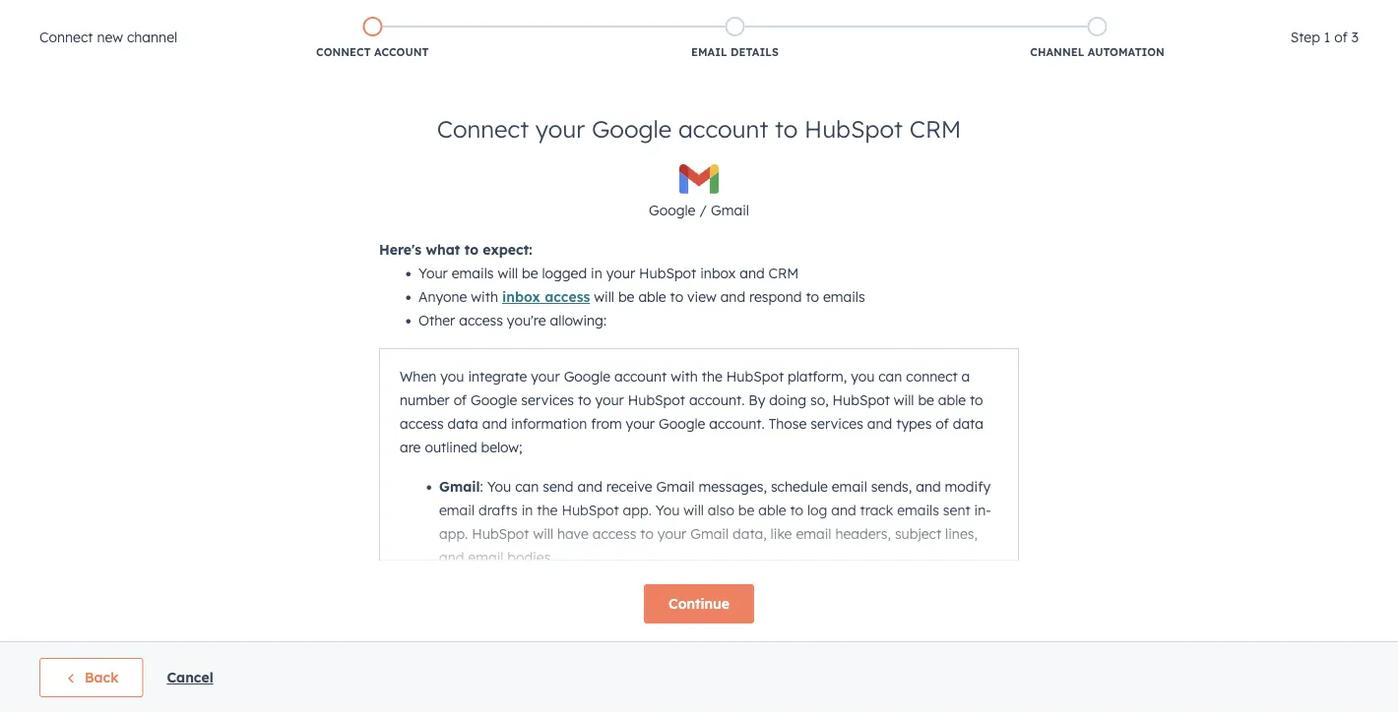 Task type: describe. For each thing, give the bounding box(es) containing it.
gmail down also
[[690, 526, 729, 543]]

like
[[771, 526, 792, 543]]

continue
[[669, 596, 730, 613]]

from
[[591, 416, 622, 433]]

new
[[97, 29, 123, 46]]

your inside here's what to expect: your emails will be logged in your hubspot inbox and crm anyone with inbox access will be able to view and respond to emails other access you're allowing:
[[606, 265, 635, 282]]

automation
[[1088, 45, 1165, 59]]

platform,
[[788, 368, 847, 386]]

access inside when you integrate your google account with the hubspot platform, you can connect a number of google services to your hubspot account. by doing so, hubspot will be able to access data and information from your google account. those services and types of data are outlined below;
[[400, 416, 444, 433]]

allowing:
[[550, 312, 607, 329]]

1 data from the left
[[448, 416, 478, 433]]

1 vertical spatial you
[[656, 502, 680, 519]]

here's what to expect: your emails will be logged in your hubspot inbox and crm anyone with inbox access will be able to view and respond to emails other access you're allowing:
[[379, 241, 865, 329]]

subject
[[895, 526, 942, 543]]

expect:
[[483, 241, 532, 258]]

0 horizontal spatial emails
[[452, 265, 494, 282]]

connect account list item
[[191, 13, 554, 64]]

access right other
[[459, 312, 503, 329]]

schedule
[[771, 479, 828, 496]]

2 data from the left
[[953, 416, 984, 433]]

0 vertical spatial of
[[1334, 29, 1348, 46]]

to right the 'respond' on the right of page
[[806, 289, 819, 306]]

cancel
[[167, 670, 213, 687]]

can inside ": you can send and receive gmail messages, schedule email sends, and modify email drafts in the hubspot app. you will also be able to log and track emails sent in- app. hubspot will have access to your gmail data, like email headers, subject lines, and email bodies."
[[515, 479, 539, 496]]

bodies.
[[507, 549, 554, 567]]

access inside ": you can send and receive gmail messages, schedule email sends, and modify email drafts in the hubspot app. you will also be able to log and track emails sent in- app. hubspot will have access to your gmail data, like email headers, subject lines, and email bodies."
[[592, 526, 637, 543]]

other
[[418, 312, 455, 329]]

will inside when you integrate your google account with the hubspot platform, you can connect a number of google services to your hubspot account. by doing so, hubspot will be able to access data and information from your google account. those services and types of data are outlined below;
[[894, 392, 914, 409]]

connect your google account to hubspot crm
[[437, 114, 961, 144]]

channel
[[127, 29, 177, 46]]

1 you from the left
[[440, 368, 464, 386]]

connect for connect account
[[316, 45, 371, 59]]

logged
[[542, 265, 587, 282]]

can inside when you integrate your google account with the hubspot platform, you can connect a number of google services to your hubspot account. by doing so, hubspot will be able to access data and information from your google account. those services and types of data are outlined below;
[[879, 368, 902, 386]]

sends,
[[871, 479, 912, 496]]

drafts
[[479, 502, 518, 519]]

information
[[511, 416, 587, 433]]

email left the bodies.
[[468, 549, 504, 567]]

outlined
[[425, 439, 477, 456]]

and right view on the top of the page
[[720, 289, 746, 306]]

to down a
[[970, 392, 983, 409]]

2 you from the left
[[851, 368, 875, 386]]

with inside here's what to expect: your emails will be logged in your hubspot inbox and crm anyone with inbox access will be able to view and respond to emails other access you're allowing:
[[471, 289, 498, 306]]

1 vertical spatial account.
[[709, 416, 765, 433]]

your inside ": you can send and receive gmail messages, schedule email sends, and modify email drafts in the hubspot app. you will also be able to log and track emails sent in- app. hubspot will have access to your gmail data, like email headers, subject lines, and email bodies."
[[658, 526, 687, 543]]

when you integrate your google account with the hubspot platform, you can connect a number of google services to your hubspot account. by doing so, hubspot will be able to access data and information from your google account. those services and types of data are outlined below;
[[400, 368, 984, 456]]

sent
[[943, 502, 971, 519]]

0 vertical spatial app.
[[623, 502, 652, 519]]

channel
[[1030, 45, 1085, 59]]

number
[[400, 392, 450, 409]]

to left log
[[790, 502, 804, 519]]

1 horizontal spatial account
[[678, 114, 768, 144]]

will up the bodies.
[[533, 526, 554, 543]]

will up the allowing: on the top left of page
[[594, 289, 614, 306]]

0 horizontal spatial of
[[454, 392, 467, 409]]

your
[[418, 265, 448, 282]]

connect account
[[316, 45, 429, 59]]

a
[[962, 368, 970, 386]]

so,
[[810, 392, 829, 409]]

back button
[[39, 659, 143, 698]]

0 vertical spatial account.
[[689, 392, 745, 409]]

1 horizontal spatial crm
[[910, 114, 961, 144]]

upgrade image
[[1030, 9, 1048, 27]]

have
[[557, 526, 589, 543]]

access down logged
[[545, 289, 590, 306]]

be left view on the top of the page
[[618, 289, 635, 306]]

email up track at the right bottom of the page
[[832, 479, 867, 496]]

list containing connect account
[[191, 13, 1279, 64]]

track
[[860, 502, 893, 519]]

0 vertical spatial services
[[521, 392, 574, 409]]

the inside when you integrate your google account with the hubspot platform, you can connect a number of google services to your hubspot account. by doing so, hubspot will be able to access data and information from your google account. those services and types of data are outlined below;
[[702, 368, 723, 386]]

anyone
[[418, 289, 467, 306]]

be up inbox access 'link'
[[522, 265, 538, 282]]

cancel button
[[167, 667, 213, 690]]

account inside when you integrate your google account with the hubspot platform, you can connect a number of google services to your hubspot account. by doing so, hubspot will be able to access data and information from your google account. those services and types of data are outlined below;
[[614, 368, 667, 386]]

and left the bodies.
[[439, 549, 464, 567]]

channel automation list item
[[916, 13, 1279, 64]]

/
[[699, 202, 707, 219]]

connect
[[906, 368, 958, 386]]

will down expect:
[[498, 265, 518, 282]]

email left drafts
[[439, 502, 475, 519]]

1 horizontal spatial emails
[[823, 289, 865, 306]]

to down the details
[[775, 114, 798, 144]]

0 horizontal spatial app.
[[439, 526, 468, 543]]

connect for connect your google account to hubspot crm
[[437, 114, 529, 144]]

gmail right /
[[711, 202, 749, 219]]

details
[[731, 45, 779, 59]]

hubspot inside here's what to expect: your emails will be logged in your hubspot inbox and crm anyone with inbox access will be able to view and respond to emails other access you're allowing:
[[639, 265, 696, 282]]

email details list item
[[554, 13, 916, 64]]

below;
[[481, 439, 523, 456]]

in inside ": you can send and receive gmail messages, schedule email sends, and modify email drafts in the hubspot app. you will also be able to log and track emails sent in- app. hubspot will have access to your gmail data, like email headers, subject lines, and email bodies."
[[522, 502, 533, 519]]



Task type: vqa. For each thing, say whether or not it's contained in the screenshot.
the rightmost able
yes



Task type: locate. For each thing, give the bounding box(es) containing it.
1 vertical spatial of
[[454, 392, 467, 409]]

0 horizontal spatial inbox
[[502, 289, 540, 306]]

gmail right receive
[[656, 479, 695, 496]]

1 horizontal spatial in
[[591, 265, 602, 282]]

headers,
[[835, 526, 891, 543]]

able down a
[[938, 392, 966, 409]]

app. down outlined
[[439, 526, 468, 543]]

with down view on the top of the page
[[671, 368, 698, 386]]

0 horizontal spatial account
[[614, 368, 667, 386]]

messages,
[[699, 479, 767, 496]]

able inside when you integrate your google account with the hubspot platform, you can connect a number of google services to your hubspot account. by doing so, hubspot will be able to access data and information from your google account. those services and types of data are outlined below;
[[938, 392, 966, 409]]

connect
[[39, 29, 93, 46], [316, 45, 371, 59], [437, 114, 529, 144]]

in inside here's what to expect: your emails will be logged in your hubspot inbox and crm anyone with inbox access will be able to view and respond to emails other access you're allowing:
[[591, 265, 602, 282]]

0 horizontal spatial you
[[487, 479, 511, 496]]

emails
[[452, 265, 494, 282], [823, 289, 865, 306], [897, 502, 939, 519]]

1 vertical spatial the
[[537, 502, 558, 519]]

hubspot
[[805, 114, 903, 144], [639, 265, 696, 282], [727, 368, 784, 386], [628, 392, 685, 409], [833, 392, 890, 409], [562, 502, 619, 519], [472, 526, 529, 543]]

0 vertical spatial account
[[678, 114, 768, 144]]

able left view on the top of the page
[[638, 289, 666, 306]]

upgrade menu
[[1016, 0, 1375, 32]]

are
[[400, 439, 421, 456]]

to up from
[[578, 392, 591, 409]]

Search HubSpot search field
[[1122, 41, 1363, 75]]

integrate
[[468, 368, 527, 386]]

0 vertical spatial can
[[879, 368, 902, 386]]

in-
[[974, 502, 991, 519]]

of right number
[[454, 392, 467, 409]]

google / gmail
[[649, 202, 749, 219]]

account up from
[[614, 368, 667, 386]]

1 horizontal spatial connect
[[316, 45, 371, 59]]

1 vertical spatial crm
[[769, 265, 799, 282]]

view
[[687, 289, 717, 306]]

account. left by
[[689, 392, 745, 409]]

of right 1
[[1334, 29, 1348, 46]]

by
[[749, 392, 766, 409]]

1 horizontal spatial app.
[[623, 502, 652, 519]]

inbox access link
[[502, 289, 590, 306]]

gmail down outlined
[[439, 479, 480, 496]]

lines,
[[945, 526, 978, 543]]

be
[[522, 265, 538, 282], [618, 289, 635, 306], [918, 392, 934, 409], [738, 502, 755, 519]]

1 horizontal spatial data
[[953, 416, 984, 433]]

app.
[[623, 502, 652, 519], [439, 526, 468, 543]]

0 vertical spatial emails
[[452, 265, 494, 282]]

log
[[807, 502, 827, 519]]

crm inside here's what to expect: your emails will be logged in your hubspot inbox and crm anyone with inbox access will be able to view and respond to emails other access you're allowing:
[[769, 265, 799, 282]]

access
[[545, 289, 590, 306], [459, 312, 503, 329], [400, 416, 444, 433], [592, 526, 637, 543]]

:
[[480, 479, 483, 496]]

the down send
[[537, 502, 558, 519]]

0 vertical spatial you
[[487, 479, 511, 496]]

inbox up view on the top of the page
[[700, 265, 736, 282]]

1 horizontal spatial you
[[656, 502, 680, 519]]

also
[[708, 502, 734, 519]]

2 horizontal spatial emails
[[897, 502, 939, 519]]

and up below;
[[482, 416, 507, 433]]

can left send
[[515, 479, 539, 496]]

you're
[[507, 312, 546, 329]]

data up outlined
[[448, 416, 478, 433]]

1 vertical spatial with
[[671, 368, 698, 386]]

services down so,
[[811, 416, 864, 433]]

1 horizontal spatial services
[[811, 416, 864, 433]]

2 horizontal spatial of
[[1334, 29, 1348, 46]]

1 vertical spatial emails
[[823, 289, 865, 306]]

here's
[[379, 241, 422, 258]]

modify
[[945, 479, 991, 496]]

account. down by
[[709, 416, 765, 433]]

of right types
[[936, 416, 949, 433]]

emails right the 'respond' on the right of page
[[823, 289, 865, 306]]

you right when
[[440, 368, 464, 386]]

you left also
[[656, 502, 680, 519]]

gmail
[[711, 202, 749, 219], [439, 479, 480, 496], [656, 479, 695, 496], [690, 526, 729, 543]]

connect new channel
[[39, 29, 177, 46]]

be inside ": you can send and receive gmail messages, schedule email sends, and modify email drafts in the hubspot app. you will also be able to log and track emails sent in- app. hubspot will have access to your gmail data, like email headers, subject lines, and email bodies."
[[738, 502, 755, 519]]

1 horizontal spatial of
[[936, 416, 949, 433]]

0 vertical spatial able
[[638, 289, 666, 306]]

emails up subject
[[897, 502, 939, 519]]

1 vertical spatial inbox
[[502, 289, 540, 306]]

able
[[638, 289, 666, 306], [938, 392, 966, 409], [758, 502, 786, 519]]

google
[[592, 114, 672, 144], [649, 202, 696, 219], [564, 368, 611, 386], [471, 392, 517, 409], [659, 416, 705, 433]]

when
[[400, 368, 437, 386]]

services up information
[[521, 392, 574, 409]]

: you can send and receive gmail messages, schedule email sends, and modify email drafts in the hubspot app. you will also be able to log and track emails sent in- app. hubspot will have access to your gmail data, like email headers, subject lines, and email bodies.
[[439, 479, 991, 567]]

2 vertical spatial of
[[936, 416, 949, 433]]

0 horizontal spatial the
[[537, 502, 558, 519]]

to left view on the top of the page
[[670, 289, 684, 306]]

menu item
[[1273, 0, 1375, 32]]

1 horizontal spatial inbox
[[700, 265, 736, 282]]

account down email details
[[678, 114, 768, 144]]

1 vertical spatial services
[[811, 416, 864, 433]]

continue button
[[644, 585, 754, 624]]

step 1 of 3
[[1291, 29, 1359, 46]]

with inside when you integrate your google account with the hubspot platform, you can connect a number of google services to your hubspot account. by doing so, hubspot will be able to access data and information from your google account. those services and types of data are outlined below;
[[671, 368, 698, 386]]

and right log
[[831, 502, 856, 519]]

you
[[440, 368, 464, 386], [851, 368, 875, 386]]

account
[[678, 114, 768, 144], [614, 368, 667, 386]]

connect new channel heading
[[39, 26, 177, 49]]

send
[[543, 479, 574, 496]]

be down connect
[[918, 392, 934, 409]]

connect inside list item
[[316, 45, 371, 59]]

of
[[1334, 29, 1348, 46], [454, 392, 467, 409], [936, 416, 949, 433]]

connect inside heading
[[39, 29, 93, 46]]

email
[[832, 479, 867, 496], [439, 502, 475, 519], [796, 526, 832, 543], [468, 549, 504, 567]]

the
[[702, 368, 723, 386], [537, 502, 558, 519]]

1 vertical spatial in
[[522, 502, 533, 519]]

connect for connect new channel
[[39, 29, 93, 46]]

receive
[[606, 479, 653, 496]]

account
[[374, 45, 429, 59]]

to
[[775, 114, 798, 144], [464, 241, 479, 258], [670, 289, 684, 306], [806, 289, 819, 306], [578, 392, 591, 409], [970, 392, 983, 409], [790, 502, 804, 519], [640, 526, 654, 543]]

what
[[426, 241, 460, 258]]

1
[[1324, 29, 1331, 46]]

respond
[[749, 289, 802, 306]]

you
[[487, 479, 511, 496], [656, 502, 680, 519]]

2 vertical spatial emails
[[897, 502, 939, 519]]

1 horizontal spatial with
[[671, 368, 698, 386]]

app. down receive
[[623, 502, 652, 519]]

crm
[[910, 114, 961, 144], [769, 265, 799, 282]]

email details
[[691, 45, 779, 59]]

emails down what
[[452, 265, 494, 282]]

the down view on the top of the page
[[702, 368, 723, 386]]

0 vertical spatial the
[[702, 368, 723, 386]]

doing
[[769, 392, 807, 409]]

upgrade
[[1052, 9, 1107, 26]]

1 horizontal spatial the
[[702, 368, 723, 386]]

1 vertical spatial able
[[938, 392, 966, 409]]

back
[[85, 670, 119, 687]]

0 horizontal spatial in
[[522, 502, 533, 519]]

account.
[[689, 392, 745, 409], [709, 416, 765, 433]]

3
[[1352, 29, 1359, 46]]

you right :
[[487, 479, 511, 496]]

1 horizontal spatial you
[[851, 368, 875, 386]]

data,
[[733, 526, 767, 543]]

with right anyone
[[471, 289, 498, 306]]

0 horizontal spatial can
[[515, 479, 539, 496]]

0 horizontal spatial with
[[471, 289, 498, 306]]

0 horizontal spatial services
[[521, 392, 574, 409]]

types
[[896, 416, 932, 433]]

with
[[471, 289, 498, 306], [671, 368, 698, 386]]

able inside ": you can send and receive gmail messages, schedule email sends, and modify email drafts in the hubspot app. you will also be able to log and track emails sent in- app. hubspot will have access to your gmail data, like email headers, subject lines, and email bodies."
[[758, 502, 786, 519]]

in
[[591, 265, 602, 282], [522, 502, 533, 519]]

can left connect
[[879, 368, 902, 386]]

0 horizontal spatial connect
[[39, 29, 93, 46]]

0 vertical spatial inbox
[[700, 265, 736, 282]]

2 horizontal spatial connect
[[437, 114, 529, 144]]

1 vertical spatial account
[[614, 368, 667, 386]]

data
[[448, 416, 478, 433], [953, 416, 984, 433]]

2 vertical spatial able
[[758, 502, 786, 519]]

2 horizontal spatial able
[[938, 392, 966, 409]]

1 horizontal spatial can
[[879, 368, 902, 386]]

inbox up you're
[[502, 289, 540, 306]]

0 vertical spatial with
[[471, 289, 498, 306]]

email down log
[[796, 526, 832, 543]]

your
[[536, 114, 585, 144], [606, 265, 635, 282], [531, 368, 560, 386], [595, 392, 624, 409], [626, 416, 655, 433], [658, 526, 687, 543]]

1 horizontal spatial able
[[758, 502, 786, 519]]

0 vertical spatial in
[[591, 265, 602, 282]]

can
[[879, 368, 902, 386], [515, 479, 539, 496]]

0 horizontal spatial data
[[448, 416, 478, 433]]

and right sends,
[[916, 479, 941, 496]]

email
[[691, 45, 727, 59]]

channel automation
[[1030, 45, 1165, 59]]

those
[[769, 416, 807, 433]]

be up data,
[[738, 502, 755, 519]]

be inside when you integrate your google account with the hubspot platform, you can connect a number of google services to your hubspot account. by doing so, hubspot will be able to access data and information from your google account. those services and types of data are outlined below;
[[918, 392, 934, 409]]

to right what
[[464, 241, 479, 258]]

services
[[521, 392, 574, 409], [811, 416, 864, 433]]

0 vertical spatial crm
[[910, 114, 961, 144]]

in right logged
[[591, 265, 602, 282]]

and up the 'respond' on the right of page
[[740, 265, 765, 282]]

and left types
[[867, 416, 892, 433]]

the inside ": you can send and receive gmail messages, schedule email sends, and modify email drafts in the hubspot app. you will also be able to log and track emails sent in- app. hubspot will have access to your gmail data, like email headers, subject lines, and email bodies."
[[537, 502, 558, 519]]

will up types
[[894, 392, 914, 409]]

inbox
[[700, 265, 736, 282], [502, 289, 540, 306]]

0 horizontal spatial crm
[[769, 265, 799, 282]]

0 horizontal spatial able
[[638, 289, 666, 306]]

access right have
[[592, 526, 637, 543]]

able inside here's what to expect: your emails will be logged in your hubspot inbox and crm anyone with inbox access will be able to view and respond to emails other access you're allowing:
[[638, 289, 666, 306]]

list
[[191, 13, 1279, 64]]

1 vertical spatial app.
[[439, 526, 468, 543]]

data down a
[[953, 416, 984, 433]]

you right platform,
[[851, 368, 875, 386]]

able up like
[[758, 502, 786, 519]]

and
[[740, 265, 765, 282], [720, 289, 746, 306], [482, 416, 507, 433], [867, 416, 892, 433], [577, 479, 603, 496], [916, 479, 941, 496], [831, 502, 856, 519], [439, 549, 464, 567]]

1 vertical spatial can
[[515, 479, 539, 496]]

emails inside ": you can send and receive gmail messages, schedule email sends, and modify email drafts in the hubspot app. you will also be able to log and track emails sent in- app. hubspot will have access to your gmail data, like email headers, subject lines, and email bodies."
[[897, 502, 939, 519]]

0 horizontal spatial you
[[440, 368, 464, 386]]

and right send
[[577, 479, 603, 496]]

step
[[1291, 29, 1320, 46]]

access down number
[[400, 416, 444, 433]]

in right drafts
[[522, 502, 533, 519]]

to down receive
[[640, 526, 654, 543]]

will
[[498, 265, 518, 282], [594, 289, 614, 306], [894, 392, 914, 409], [684, 502, 704, 519], [533, 526, 554, 543]]

will left also
[[684, 502, 704, 519]]



